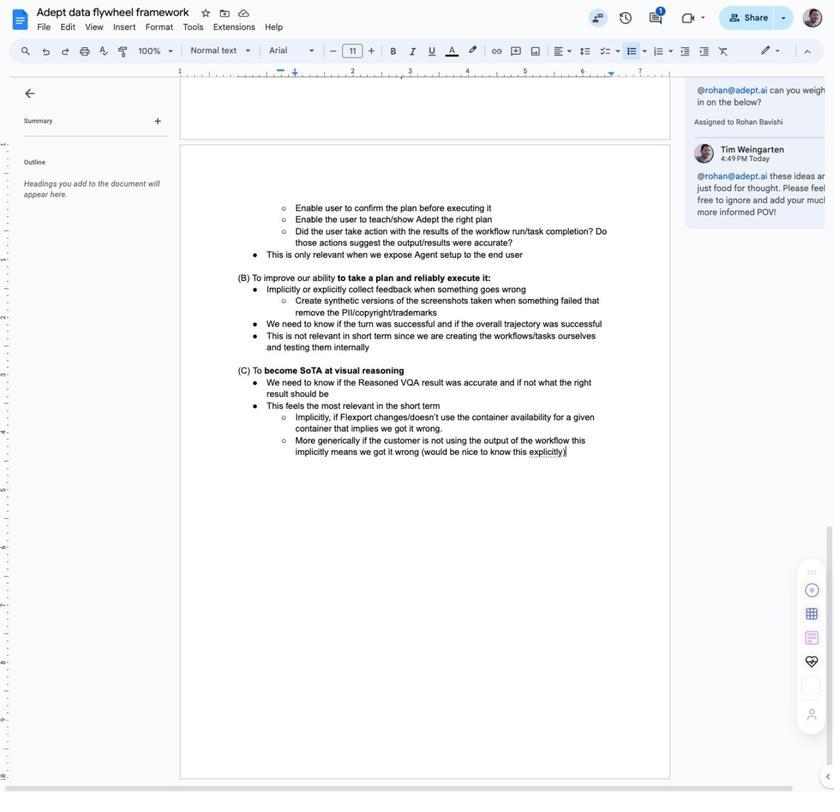 Task type: describe. For each thing, give the bounding box(es) containing it.
insert link (⌘k) image
[[491, 45, 503, 57]]

bottom margin image
[[0, 717, 9, 778]]

show chat image
[[593, 13, 604, 23]]

increase font size (⌘+shift+period) image
[[366, 45, 378, 57]]

font list. arial selected. option
[[270, 43, 303, 59]]

docs home image
[[10, 9, 31, 31]]

Star checkbox
[[197, 5, 214, 22]]

8 menu item from the left
[[260, 20, 288, 35]]

top margin image
[[0, 145, 9, 206]]

print (⌘p) image
[[79, 45, 91, 57]]

redo (⌘y) image
[[60, 45, 72, 57]]

undo (⌘z) image
[[40, 45, 52, 57]]

numbered list menu image
[[666, 43, 674, 47]]

document outline element
[[10, 78, 173, 785]]

styles list. normal text selected. option
[[191, 43, 239, 59]]

last edit was 5 hours ago image
[[619, 11, 634, 25]]

Font size field
[[343, 44, 368, 59]]

left margin image
[[181, 68, 241, 77]]

numbered list (⌘+shift+7) image
[[653, 45, 665, 57]]

italic (⌘i) image
[[407, 45, 419, 57]]

checklist menu image
[[613, 43, 621, 47]]

4 menu item from the left
[[109, 20, 141, 35]]

5 menu item from the left
[[141, 20, 178, 35]]

Font size text field
[[343, 44, 363, 58]]

line & paragraph spacing image
[[579, 43, 593, 59]]

spelling and grammar check (⌘+option+x) image
[[98, 45, 110, 57]]

main toolbar
[[35, 0, 734, 412]]

1 vertical spatial heading
[[10, 158, 173, 175]]

7 menu item from the left
[[209, 20, 260, 35]]

3 menu item from the left
[[81, 20, 109, 35]]



Task type: locate. For each thing, give the bounding box(es) containing it.
mode and view toolbar
[[752, 39, 818, 63]]

6 menu item from the left
[[178, 20, 209, 35]]

bulleted list menu image
[[640, 43, 647, 47]]

clear formatting (⌘backslash) image
[[718, 45, 730, 57]]

document status: saved to drive. image
[[238, 7, 250, 19]]

heading
[[24, 117, 53, 126], [10, 158, 173, 175]]

text color image
[[446, 43, 459, 57]]

star image
[[200, 7, 212, 19]]

Zoom field
[[134, 43, 179, 60]]

underline (⌘u) image
[[427, 45, 439, 57]]

0 vertical spatial heading
[[24, 117, 53, 126]]

application
[[0, 0, 835, 793]]

decrease indent (⌘+left bracket) image
[[680, 45, 691, 57]]

share. shared with 2 people. image
[[730, 12, 740, 23]]

increase indent (⌘+right bracket) image
[[699, 45, 711, 57]]

highlight color image
[[466, 43, 480, 57]]

tim weingarten image
[[695, 144, 714, 163]]

Zoom text field
[[136, 43, 164, 60]]

Menus field
[[15, 43, 41, 59]]

heading inside document outline element
[[24, 117, 53, 126]]

paint format image
[[117, 45, 129, 57]]

1 menu item from the left
[[32, 20, 56, 35]]

menu bar
[[32, 16, 288, 35]]

insert image image
[[529, 43, 543, 59]]

decrease font size (⌘+shift+comma) image
[[328, 45, 340, 57]]

bold (⌘b) image
[[388, 45, 400, 57]]

menu bar banner
[[0, 0, 835, 793]]

bulleted list (⌘+shift+8) image
[[626, 45, 638, 57]]

hide the menus (ctrl+shift+f) image
[[802, 45, 814, 57]]

move image
[[219, 7, 231, 19]]

Rename text field
[[32, 5, 196, 19]]

right margin image
[[609, 68, 669, 77]]

quick sharing actions image
[[782, 17, 786, 36]]

2 menu item from the left
[[56, 20, 81, 35]]

menu bar inside menu bar banner
[[32, 16, 288, 35]]

menu item
[[32, 20, 56, 35], [56, 20, 81, 35], [81, 20, 109, 35], [109, 20, 141, 35], [141, 20, 178, 35], [178, 20, 209, 35], [209, 20, 260, 35], [260, 20, 288, 35]]



Task type: vqa. For each thing, say whether or not it's contained in the screenshot.
'Help' menu item
no



